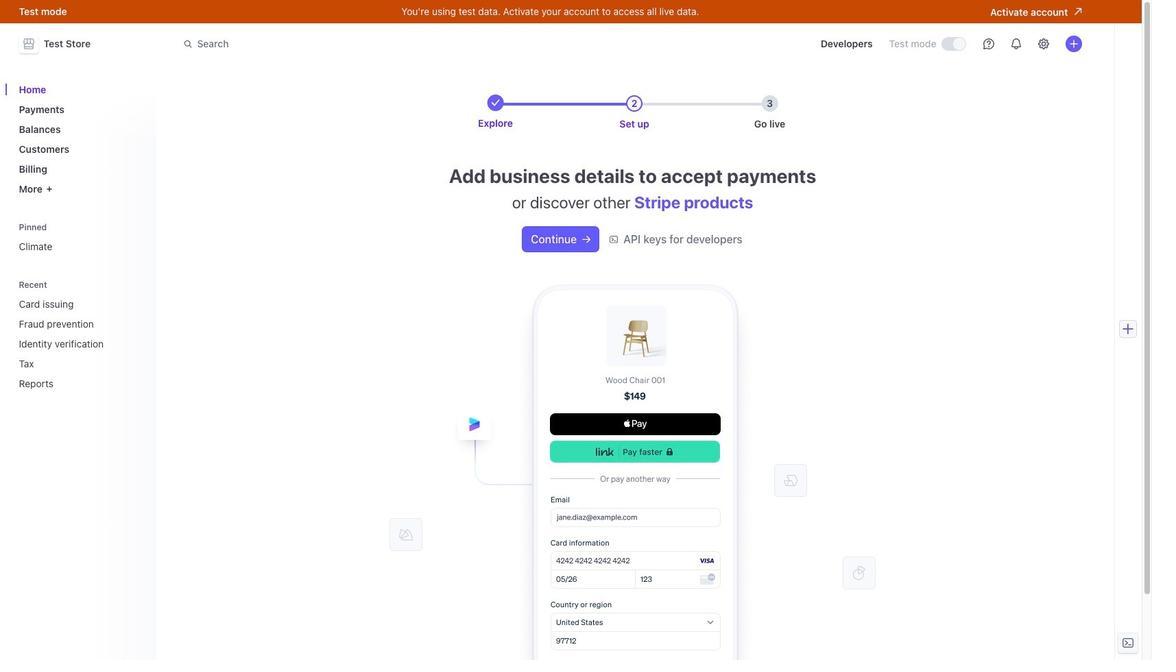 Task type: locate. For each thing, give the bounding box(es) containing it.
svg image
[[582, 236, 591, 244]]

Test mode checkbox
[[942, 38, 965, 50]]

clear history image
[[134, 281, 142, 289]]

pinned element
[[13, 218, 148, 258]]

Search text field
[[175, 31, 562, 57]]

recent element
[[13, 275, 148, 395], [13, 293, 148, 395]]

edit pins image
[[134, 223, 142, 231]]

None search field
[[175, 31, 562, 57]]

notifications image
[[1011, 38, 1022, 49]]

core navigation links element
[[13, 78, 148, 200]]



Task type: describe. For each thing, give the bounding box(es) containing it.
2 recent element from the top
[[13, 293, 148, 395]]

settings image
[[1038, 38, 1049, 49]]

1 recent element from the top
[[13, 275, 148, 395]]

help image
[[983, 38, 994, 49]]



Task type: vqa. For each thing, say whether or not it's contained in the screenshot.
business! for Memo
no



